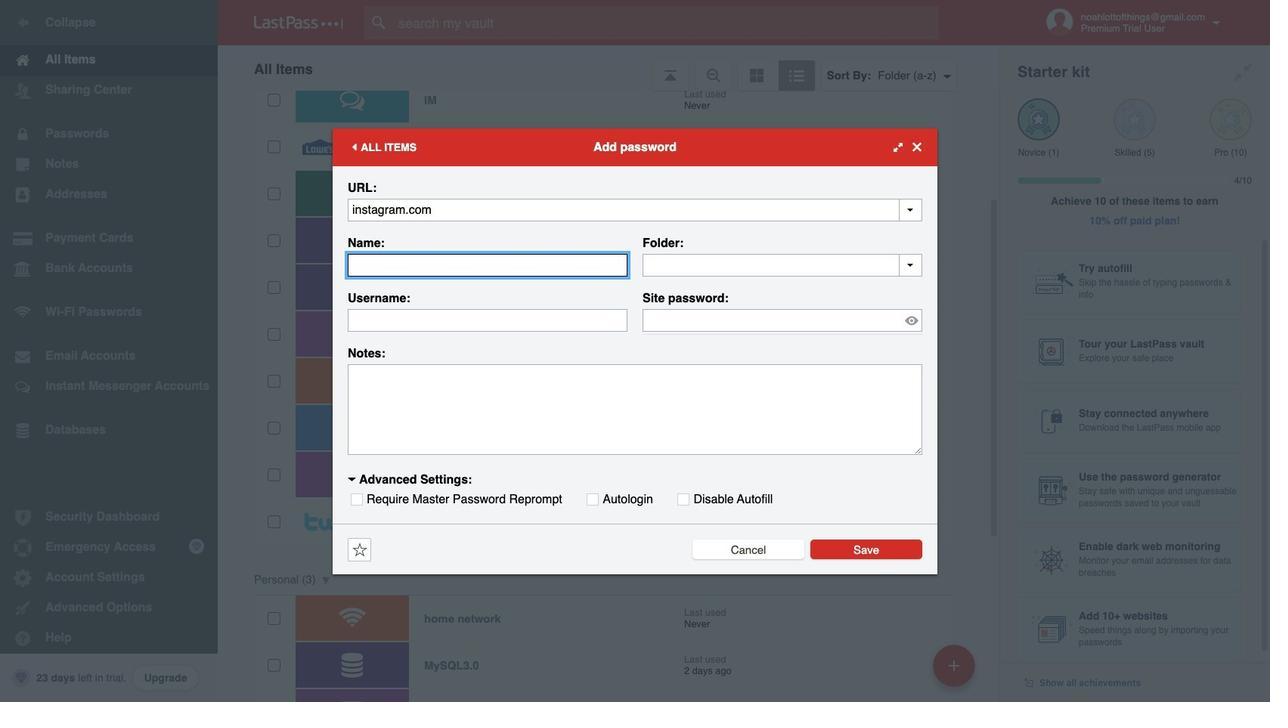 Task type: describe. For each thing, give the bounding box(es) containing it.
Search search field
[[365, 6, 969, 39]]

main navigation navigation
[[0, 0, 218, 703]]

search my vault text field
[[365, 6, 969, 39]]

new item navigation
[[928, 641, 985, 703]]



Task type: locate. For each thing, give the bounding box(es) containing it.
new item image
[[949, 661, 960, 671]]

None text field
[[348, 199, 923, 221], [643, 254, 923, 276], [348, 199, 923, 221], [643, 254, 923, 276]]

lastpass image
[[254, 16, 343, 29]]

None text field
[[348, 254, 628, 276], [348, 309, 628, 332], [348, 364, 923, 455], [348, 254, 628, 276], [348, 309, 628, 332], [348, 364, 923, 455]]

dialog
[[333, 128, 938, 574]]

None password field
[[643, 309, 923, 332]]

vault options navigation
[[218, 45, 1000, 91]]



